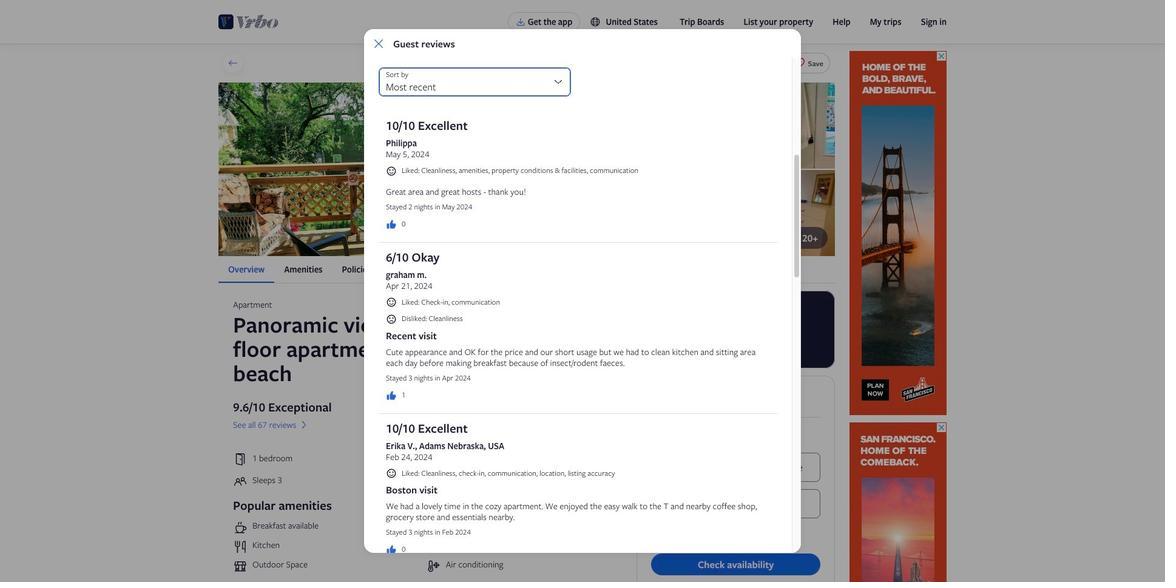Task type: describe. For each thing, give the bounding box(es) containing it.
this terrace gets the morning sun. image
[[218, 83, 526, 256]]

2 vertical spatial medium image
[[386, 545, 397, 555]]

small image
[[386, 314, 397, 324]]

0 vertical spatial medium image
[[386, 219, 397, 230]]

see all properties image
[[228, 58, 239, 69]]

cancel, go back to hotel details. image
[[371, 36, 386, 51]]

download the app button image
[[516, 17, 525, 27]]

1 vertical spatial medium image
[[299, 419, 310, 430]]

view from queen-size memory-foam bed; archway and door close for privacy. image
[[527, 170, 681, 256]]



Task type: vqa. For each thing, say whether or not it's contained in the screenshot.
The Golf
no



Task type: locate. For each thing, give the bounding box(es) containing it.
check your email at desk in east-facing alcove.  spacious dresser, wool carpet. image
[[682, 170, 835, 256]]

dining area has view of boston harbor on horizen.  cherry-wood table. image
[[682, 83, 835, 169]]

living area with cable tv, wifi, games.  sofa converts to full-size bed. image
[[527, 83, 681, 169]]

vrbo logo image
[[218, 12, 279, 32]]

show all 20 images image
[[787, 232, 798, 243]]

medium image
[[386, 219, 397, 230], [299, 419, 310, 430], [386, 545, 397, 555]]

dialog
[[364, 24, 801, 582]]

list item
[[233, 520, 422, 535], [426, 520, 615, 535], [233, 540, 422, 554], [426, 540, 615, 554], [233, 559, 422, 574], [426, 559, 615, 574]]

list
[[218, 256, 835, 283]]

small image
[[590, 16, 601, 27], [386, 165, 397, 176], [386, 297, 397, 308], [386, 468, 397, 479]]

medium image
[[386, 390, 397, 401]]



